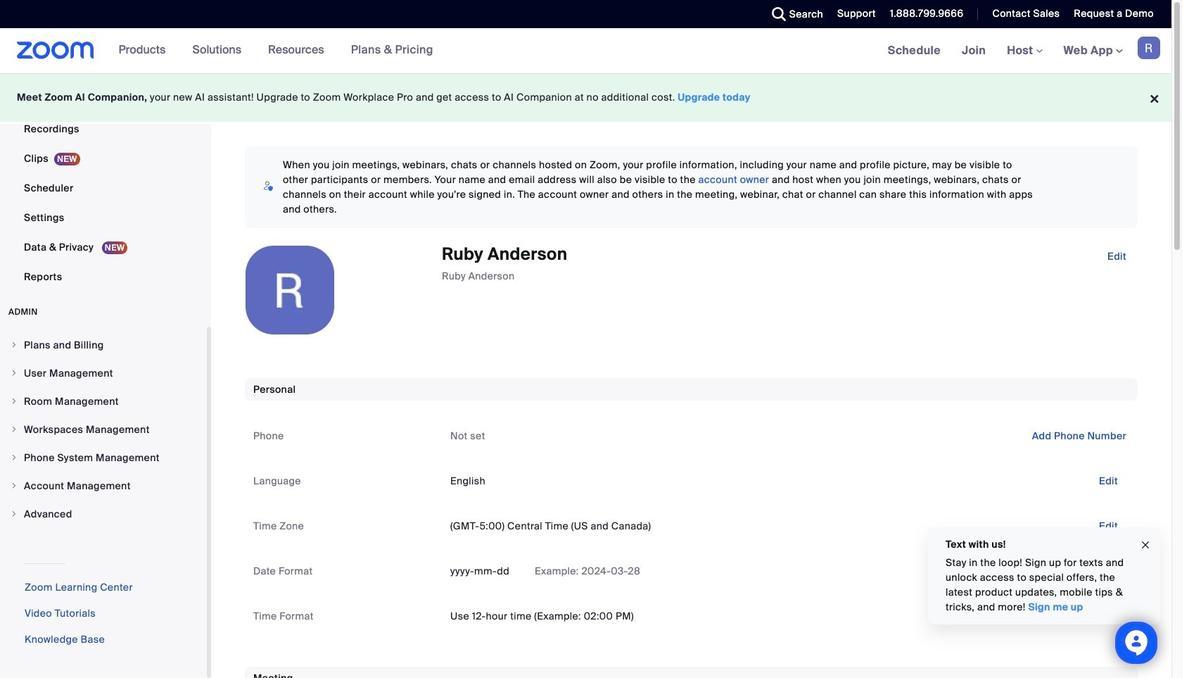 Task type: locate. For each thing, give the bounding box(es) containing it.
menu item
[[0, 332, 207, 358], [0, 360, 207, 387], [0, 388, 207, 415], [0, 416, 207, 443], [0, 444, 207, 471], [0, 472, 207, 499], [0, 501, 207, 527]]

footer
[[0, 73, 1172, 122]]

3 right image from the top
[[10, 510, 18, 518]]

2 menu item from the top
[[0, 360, 207, 387]]

2 right image from the top
[[10, 397, 18, 406]]

3 right image from the top
[[10, 425, 18, 434]]

1 vertical spatial right image
[[10, 482, 18, 490]]

right image
[[10, 369, 18, 377], [10, 397, 18, 406], [10, 425, 18, 434], [10, 453, 18, 462]]

close image
[[1141, 537, 1152, 553]]

3 menu item from the top
[[0, 388, 207, 415]]

banner
[[0, 28, 1172, 74]]

4 right image from the top
[[10, 453, 18, 462]]

edit user photo image
[[279, 284, 301, 296]]

1 menu item from the top
[[0, 332, 207, 358]]

product information navigation
[[108, 28, 444, 73]]

7 menu item from the top
[[0, 501, 207, 527]]

0 vertical spatial right image
[[10, 341, 18, 349]]

personal menu menu
[[0, 0, 207, 292]]

right image
[[10, 341, 18, 349], [10, 482, 18, 490], [10, 510, 18, 518]]

2 vertical spatial right image
[[10, 510, 18, 518]]

2 right image from the top
[[10, 482, 18, 490]]

4 menu item from the top
[[0, 416, 207, 443]]



Task type: describe. For each thing, give the bounding box(es) containing it.
meetings navigation
[[878, 28, 1172, 74]]

5 menu item from the top
[[0, 444, 207, 471]]

1 right image from the top
[[10, 341, 18, 349]]

admin menu menu
[[0, 332, 207, 529]]

1 right image from the top
[[10, 369, 18, 377]]

user photo image
[[246, 246, 334, 334]]

profile picture image
[[1138, 37, 1161, 59]]

6 menu item from the top
[[0, 472, 207, 499]]

zoom logo image
[[17, 42, 94, 59]]



Task type: vqa. For each thing, say whether or not it's contained in the screenshot.
Reports
no



